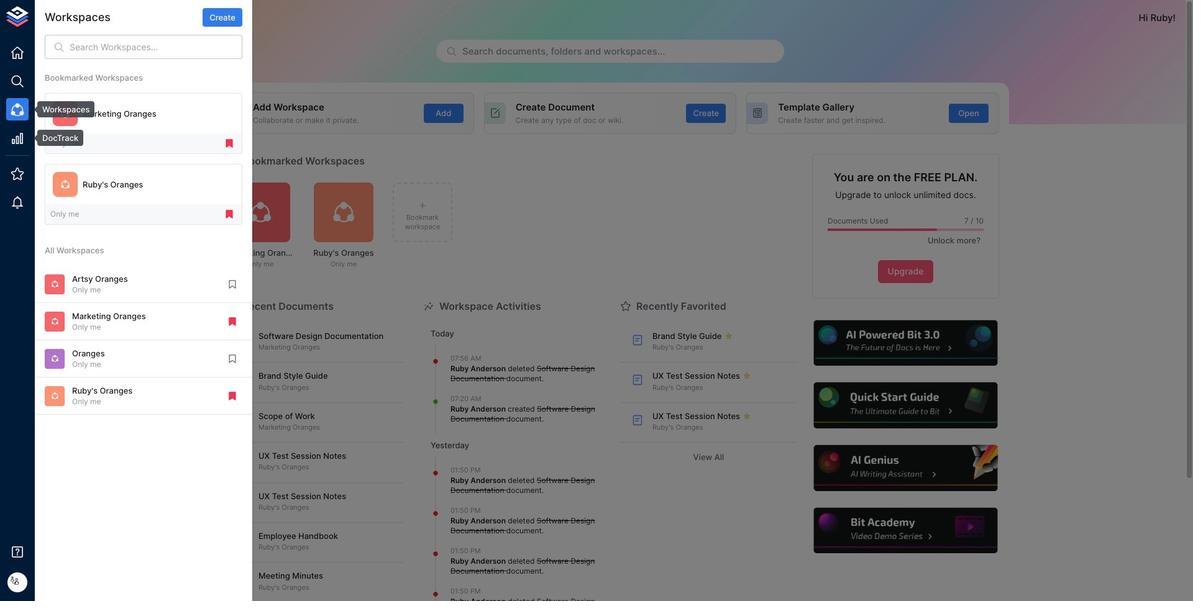 Task type: vqa. For each thing, say whether or not it's contained in the screenshot.
Brand
no



Task type: describe. For each thing, give the bounding box(es) containing it.
bookmark image
[[227, 279, 238, 290]]

Search Workspaces... text field
[[70, 35, 242, 59]]

0 vertical spatial remove bookmark image
[[224, 138, 235, 149]]

3 help image from the top
[[812, 444, 999, 493]]

1 help image from the top
[[812, 319, 999, 368]]

2 help image from the top
[[812, 381, 999, 431]]

bookmark image
[[227, 353, 238, 365]]

2 tooltip from the top
[[29, 130, 83, 146]]



Task type: locate. For each thing, give the bounding box(es) containing it.
help image
[[812, 319, 999, 368], [812, 381, 999, 431], [812, 444, 999, 493], [812, 506, 999, 556]]

remove bookmark image
[[224, 209, 235, 220], [227, 391, 238, 402]]

0 vertical spatial tooltip
[[29, 101, 95, 118]]

remove bookmark image
[[224, 138, 235, 149], [227, 316, 238, 327]]

1 tooltip from the top
[[29, 101, 95, 118]]

1 vertical spatial tooltip
[[29, 130, 83, 146]]

1 vertical spatial remove bookmark image
[[227, 316, 238, 327]]

1 vertical spatial remove bookmark image
[[227, 391, 238, 402]]

0 vertical spatial remove bookmark image
[[224, 209, 235, 220]]

tooltip
[[29, 101, 95, 118], [29, 130, 83, 146]]

4 help image from the top
[[812, 506, 999, 556]]



